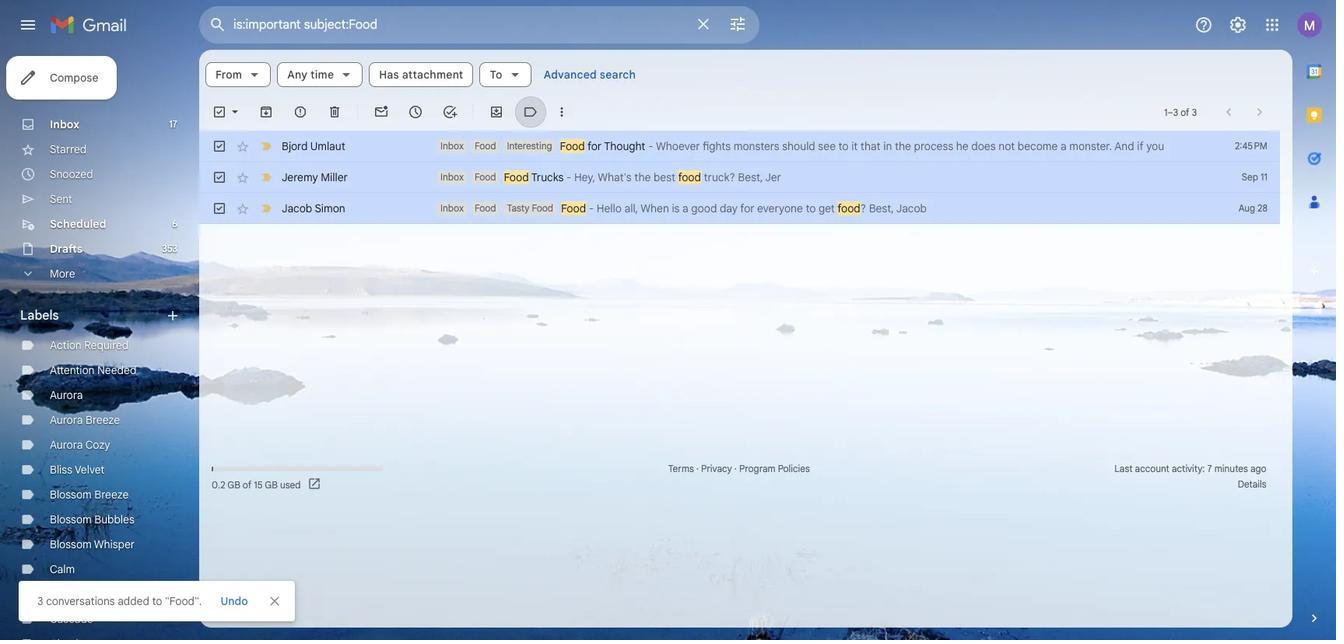 Task type: locate. For each thing, give the bounding box(es) containing it.
0 vertical spatial blossom
[[50, 488, 92, 502]]

1 horizontal spatial the
[[895, 139, 911, 153]]

1 gb from the left
[[228, 479, 240, 491]]

1 vertical spatial a
[[683, 202, 689, 216]]

food up tasty
[[504, 170, 529, 184]]

breeze
[[86, 413, 120, 427], [94, 488, 129, 502]]

aurora cozy
[[50, 438, 110, 452]]

0 vertical spatial the
[[895, 139, 911, 153]]

compose
[[50, 71, 98, 85]]

3
[[37, 595, 43, 609]]

to left "it"
[[839, 139, 849, 153]]

aurora down "aurora" link
[[50, 413, 83, 427]]

0 vertical spatial aurora
[[50, 388, 83, 402]]

a right the is
[[683, 202, 689, 216]]

a right become
[[1061, 139, 1067, 153]]

0 horizontal spatial gb
[[228, 479, 240, 491]]

to left get
[[806, 202, 816, 216]]

blossom down blossom breeze "link"
[[50, 513, 92, 527]]

follow link to manage storage image
[[307, 477, 323, 493]]

privacy link
[[701, 463, 732, 475]]

1 horizontal spatial for
[[740, 202, 755, 216]]

food right "best"
[[678, 170, 701, 184]]

to right added
[[152, 595, 162, 609]]

0.2
[[212, 479, 225, 491]]

details
[[1238, 479, 1267, 490]]

he
[[956, 139, 969, 153]]

not
[[999, 139, 1015, 153]]

compose button
[[6, 56, 117, 100]]

1 vertical spatial food
[[838, 202, 861, 216]]

1 horizontal spatial gb
[[265, 479, 278, 491]]

best,
[[738, 170, 763, 184], [869, 202, 894, 216]]

1 vertical spatial for
[[740, 202, 755, 216]]

1 horizontal spatial food
[[838, 202, 861, 216]]

velvet
[[75, 463, 105, 477]]

for
[[588, 139, 602, 153], [740, 202, 755, 216]]

2 vertical spatial -
[[589, 202, 594, 216]]

1 row from the top
[[199, 131, 1280, 162]]

to
[[490, 68, 503, 82]]

0 horizontal spatial a
[[683, 202, 689, 216]]

required
[[84, 339, 129, 353]]

row containing bjord umlaut
[[199, 131, 1280, 162]]

undo link
[[214, 588, 254, 616]]

breeze for blossom breeze
[[94, 488, 129, 502]]

· right the privacy link
[[735, 463, 737, 475]]

privacy
[[701, 463, 732, 475]]

0 vertical spatial -
[[648, 139, 653, 153]]

gb right 15
[[265, 479, 278, 491]]

blossom whisper link
[[50, 538, 135, 552]]

advanced
[[544, 68, 597, 82]]

0 vertical spatial breeze
[[86, 413, 120, 427]]

it
[[852, 139, 858, 153]]

alert containing 3 conversations added to "food".
[[19, 36, 1311, 622]]

the right in
[[895, 139, 911, 153]]

row up truck?
[[199, 131, 1280, 162]]

aurora up bliss
[[50, 438, 83, 452]]

food
[[678, 170, 701, 184], [838, 202, 861, 216]]

blossom up calm
[[50, 538, 92, 552]]

jacob down jeremy
[[282, 202, 312, 216]]

blossom bubbles link
[[50, 513, 134, 527]]

to
[[839, 139, 849, 153], [806, 202, 816, 216], [152, 595, 162, 609]]

tasty food
[[507, 202, 553, 214]]

3 aurora from the top
[[50, 438, 83, 452]]

what's
[[598, 170, 632, 184]]

car rental
[[50, 588, 101, 602]]

1 aurora from the top
[[50, 388, 83, 402]]

1 horizontal spatial a
[[1061, 139, 1067, 153]]

for left thought
[[588, 139, 602, 153]]

blossom
[[50, 488, 92, 502], [50, 513, 92, 527], [50, 538, 92, 552]]

inbox
[[50, 118, 79, 132], [441, 140, 464, 152], [441, 171, 464, 183], [441, 202, 464, 214]]

1 vertical spatial blossom
[[50, 513, 92, 527]]

for right day
[[740, 202, 755, 216]]

-
[[648, 139, 653, 153], [567, 170, 572, 184], [589, 202, 594, 216]]

last
[[1115, 463, 1133, 475]]

1 · from the left
[[696, 463, 699, 475]]

?
[[861, 202, 866, 216]]

3 conversations added to "food".
[[37, 595, 202, 609]]

1 vertical spatial best,
[[869, 202, 894, 216]]

1 horizontal spatial best,
[[869, 202, 894, 216]]

11
[[1261, 171, 1268, 183]]

action
[[50, 339, 82, 353]]

1 vertical spatial the
[[635, 170, 651, 184]]

delete image
[[327, 104, 342, 120]]

blossom down bliss velvet link
[[50, 488, 92, 502]]

0 horizontal spatial -
[[567, 170, 572, 184]]

- left hello
[[589, 202, 594, 216]]

0 horizontal spatial to
[[152, 595, 162, 609]]

starred link
[[50, 142, 87, 156]]

food right tasty
[[532, 202, 553, 214]]

2 gb from the left
[[265, 479, 278, 491]]

terms link
[[668, 463, 694, 475]]

row up 'food - hello all, when is a good day for everyone to get food ? best, jacob'
[[199, 162, 1280, 193]]

jacob simon
[[282, 202, 345, 216]]

0 vertical spatial a
[[1061, 139, 1067, 153]]

hello
[[597, 202, 622, 216]]

aurora
[[50, 388, 83, 402], [50, 413, 83, 427], [50, 438, 83, 452]]

has
[[379, 68, 399, 82]]

labels heading
[[20, 308, 165, 324]]

become
[[1018, 139, 1058, 153]]

gb left of
[[228, 479, 240, 491]]

0 horizontal spatial for
[[588, 139, 602, 153]]

row
[[199, 131, 1280, 162], [199, 162, 1280, 193], [199, 193, 1280, 224]]

0 vertical spatial to
[[839, 139, 849, 153]]

aurora down the attention
[[50, 388, 83, 402]]

cascade
[[50, 613, 93, 627]]

0 horizontal spatial jacob
[[282, 202, 312, 216]]

bliss
[[50, 463, 72, 477]]

jacob right ?
[[896, 202, 927, 216]]

2 vertical spatial aurora
[[50, 438, 83, 452]]

2 horizontal spatial -
[[648, 139, 653, 153]]

inbox for jacob simon
[[441, 202, 464, 214]]

everyone
[[757, 202, 803, 216]]

aurora link
[[50, 388, 83, 402]]

row down truck?
[[199, 193, 1280, 224]]

of
[[243, 479, 252, 491]]

aug
[[1239, 202, 1255, 214]]

1 horizontal spatial ·
[[735, 463, 737, 475]]

None search field
[[199, 6, 760, 44]]

3 blossom from the top
[[50, 538, 92, 552]]

- right thought
[[648, 139, 653, 153]]

truck?
[[704, 170, 735, 184]]

monsters
[[734, 139, 780, 153]]

tab list
[[1293, 50, 1336, 584]]

breeze up 'bubbles'
[[94, 488, 129, 502]]

needed
[[97, 363, 136, 377]]

None checkbox
[[212, 104, 227, 120], [212, 139, 227, 154], [212, 170, 227, 185], [212, 201, 227, 216], [212, 104, 227, 120], [212, 139, 227, 154], [212, 170, 227, 185], [212, 201, 227, 216]]

food down hey,
[[561, 202, 586, 216]]

2 vertical spatial to
[[152, 595, 162, 609]]

2 jacob from the left
[[896, 202, 927, 216]]

to button
[[480, 62, 531, 87]]

best, left the jer
[[738, 170, 763, 184]]

0 horizontal spatial ·
[[696, 463, 699, 475]]

the left "best"
[[635, 170, 651, 184]]

aurora cozy link
[[50, 438, 110, 452]]

alert
[[19, 36, 1311, 622]]

and
[[1115, 139, 1134, 153]]

labels image
[[523, 104, 539, 120]]

0 vertical spatial food
[[678, 170, 701, 184]]

- left hey,
[[567, 170, 572, 184]]

food right get
[[838, 202, 861, 216]]

sep
[[1242, 171, 1258, 183]]

from
[[216, 68, 242, 82]]

2 row from the top
[[199, 162, 1280, 193]]

· right terms link
[[696, 463, 699, 475]]

1 vertical spatial to
[[806, 202, 816, 216]]

tasty
[[507, 202, 530, 214]]

thought
[[604, 139, 645, 153]]

0 horizontal spatial the
[[635, 170, 651, 184]]

1 vertical spatial breeze
[[94, 488, 129, 502]]

2 blossom from the top
[[50, 513, 92, 527]]

get
[[819, 202, 835, 216]]

action required
[[50, 339, 129, 353]]

any time button
[[277, 62, 363, 87]]

2 vertical spatial blossom
[[50, 538, 92, 552]]

0 vertical spatial best,
[[738, 170, 763, 184]]

1 horizontal spatial jacob
[[896, 202, 927, 216]]

undo
[[221, 595, 248, 609]]

1 blossom from the top
[[50, 488, 92, 502]]

breeze up cozy
[[86, 413, 120, 427]]

search
[[600, 68, 636, 82]]

time
[[311, 68, 334, 82]]

3 row from the top
[[199, 193, 1280, 224]]

drafts link
[[50, 242, 83, 256]]

food for thought - whoever fights monsters should see to it that in the process he does not  become a monster. and if you
[[560, 139, 1164, 153]]

1 vertical spatial aurora
[[50, 413, 83, 427]]

best, right ?
[[869, 202, 894, 216]]

footer
[[199, 462, 1280, 493]]

terms
[[668, 463, 694, 475]]

0 vertical spatial for
[[588, 139, 602, 153]]

0 horizontal spatial best,
[[738, 170, 763, 184]]

starred
[[50, 142, 87, 156]]

food down move to inbox icon
[[475, 140, 496, 152]]

clear search image
[[688, 9, 719, 40]]

see
[[818, 139, 836, 153]]

2 aurora from the top
[[50, 413, 83, 427]]



Task type: describe. For each thing, give the bounding box(es) containing it.
policies
[[778, 463, 810, 475]]

cascade link
[[50, 613, 93, 627]]

any time
[[287, 68, 334, 82]]

sent link
[[50, 192, 72, 206]]

food left trucks
[[475, 171, 496, 183]]

blossom for blossom breeze
[[50, 488, 92, 502]]

that
[[861, 139, 881, 153]]

conversations
[[46, 595, 115, 609]]

snoozed link
[[50, 167, 93, 181]]

all,
[[624, 202, 638, 216]]

Search mail text field
[[233, 17, 685, 33]]

aurora for aurora cozy
[[50, 438, 83, 452]]

simon
[[315, 202, 345, 216]]

process
[[914, 139, 954, 153]]

action required link
[[50, 339, 129, 353]]

attachment
[[402, 68, 463, 82]]

labels navigation
[[0, 50, 199, 641]]

2 · from the left
[[735, 463, 737, 475]]

row containing jacob simon
[[199, 193, 1280, 224]]

17
[[169, 118, 177, 130]]

blossom for blossom whisper
[[50, 538, 92, 552]]

"food".
[[165, 595, 202, 609]]

snooze image
[[408, 104, 423, 120]]

1 jacob from the left
[[282, 202, 312, 216]]

more
[[50, 267, 75, 281]]

ago
[[1251, 463, 1267, 475]]

inbox for bjord umlaut
[[441, 140, 464, 152]]

footer containing terms
[[199, 462, 1280, 493]]

main menu image
[[19, 16, 37, 34]]

account
[[1135, 463, 1170, 475]]

move to inbox image
[[489, 104, 504, 120]]

jeremy
[[282, 170, 318, 184]]

inbox inside labels navigation
[[50, 118, 79, 132]]

add to tasks image
[[442, 104, 458, 120]]

rental
[[70, 588, 101, 602]]

monster.
[[1070, 139, 1112, 153]]

interesting
[[507, 140, 552, 152]]

last account activity: 7 minutes ago details
[[1115, 463, 1267, 490]]

should
[[782, 139, 815, 153]]

car
[[50, 588, 67, 602]]

miller
[[321, 170, 348, 184]]

more image
[[554, 104, 570, 120]]

attention needed link
[[50, 363, 136, 377]]

details link
[[1238, 479, 1267, 490]]

to inside alert
[[152, 595, 162, 609]]

aurora breeze link
[[50, 413, 120, 427]]

settings image
[[1229, 16, 1248, 34]]

bliss velvet
[[50, 463, 105, 477]]

1 horizontal spatial to
[[806, 202, 816, 216]]

inbox for jeremy miller
[[441, 171, 464, 183]]

food up hey,
[[560, 139, 585, 153]]

6
[[172, 218, 177, 230]]

attention needed
[[50, 363, 136, 377]]

0.2 gb of 15 gb used
[[212, 479, 301, 491]]

more button
[[0, 262, 187, 286]]

sep 11
[[1242, 171, 1268, 183]]

28
[[1258, 202, 1268, 214]]

whisper
[[94, 538, 135, 552]]

any
[[287, 68, 308, 82]]

terms · privacy · program policies
[[668, 463, 810, 475]]

breeze for aurora breeze
[[86, 413, 120, 427]]

calm
[[50, 563, 75, 577]]

food left tasty
[[475, 202, 496, 214]]

0 horizontal spatial food
[[678, 170, 701, 184]]

aurora for aurora breeze
[[50, 413, 83, 427]]

2 horizontal spatial to
[[839, 139, 849, 153]]

minutes
[[1215, 463, 1248, 475]]

food trucks - hey, what's the best food truck? best, jer
[[504, 170, 781, 184]]

program
[[739, 463, 776, 475]]

advanced search options image
[[722, 9, 753, 40]]

in
[[884, 139, 892, 153]]

archive image
[[258, 104, 274, 120]]

blossom breeze link
[[50, 488, 129, 502]]

scheduled link
[[50, 217, 106, 231]]

row containing jeremy miller
[[199, 162, 1280, 193]]

advanced search button
[[538, 61, 642, 89]]

aug 28
[[1239, 202, 1268, 214]]

fights
[[703, 139, 731, 153]]

has attachment
[[379, 68, 463, 82]]

aurora breeze
[[50, 413, 120, 427]]

activity:
[[1172, 463, 1205, 475]]

you
[[1147, 139, 1164, 153]]

blossom bubbles
[[50, 513, 134, 527]]

car rental link
[[50, 588, 101, 602]]

1 vertical spatial -
[[567, 170, 572, 184]]

search mail image
[[204, 11, 232, 39]]

program policies link
[[739, 463, 810, 475]]

whoever
[[656, 139, 700, 153]]

day
[[720, 202, 738, 216]]

gmail image
[[50, 9, 135, 40]]

bubbles
[[94, 513, 134, 527]]

from button
[[205, 62, 271, 87]]

report spam image
[[293, 104, 308, 120]]

353
[[162, 243, 177, 254]]

aurora for "aurora" link
[[50, 388, 83, 402]]

bjord
[[282, 139, 308, 153]]

advanced search
[[544, 68, 636, 82]]

cozy
[[85, 438, 110, 452]]

scheduled
[[50, 217, 106, 231]]

1 horizontal spatial -
[[589, 202, 594, 216]]

bliss velvet link
[[50, 463, 105, 477]]

trucks
[[531, 170, 564, 184]]

blossom for blossom bubbles
[[50, 513, 92, 527]]

used
[[280, 479, 301, 491]]

hey,
[[574, 170, 595, 184]]



Task type: vqa. For each thing, say whether or not it's contained in the screenshot.
"KENDALL PARKS" at left
no



